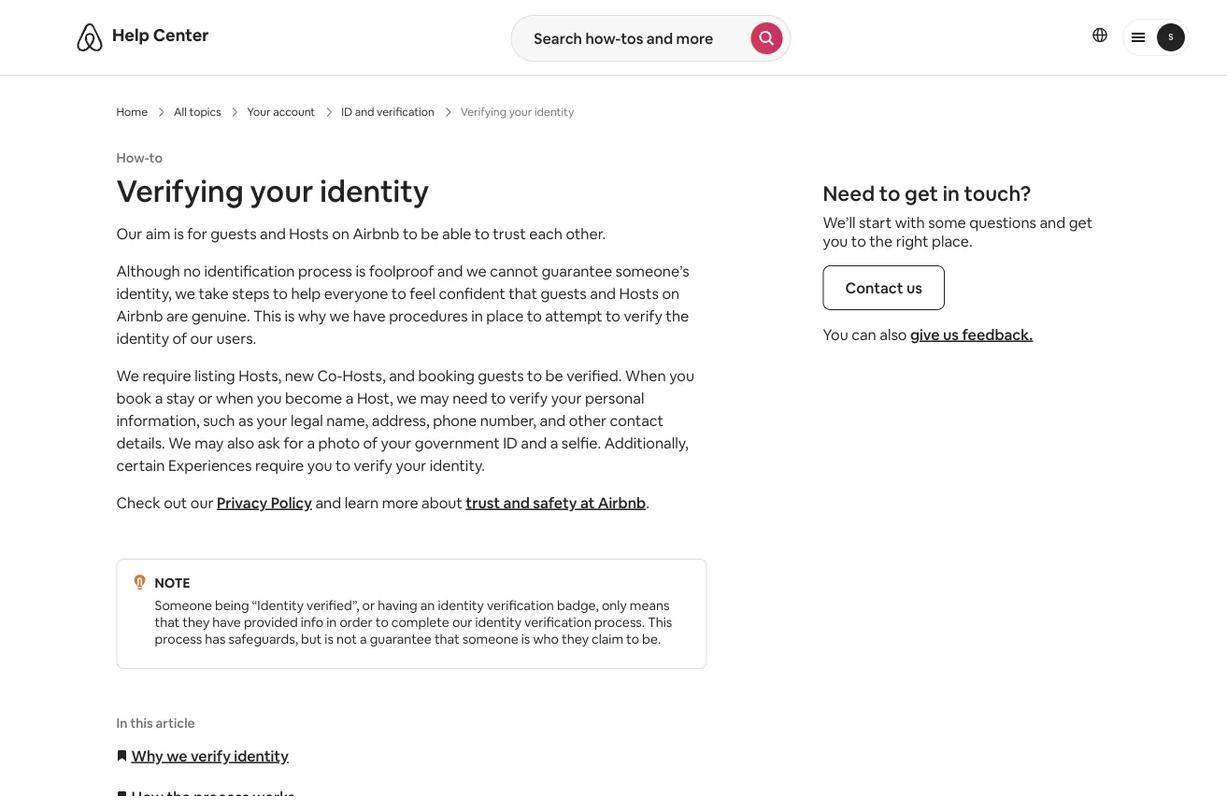 Task type: describe. For each thing, give the bounding box(es) containing it.
policy
[[271, 493, 312, 512]]

contact
[[845, 278, 903, 297]]

topics
[[189, 105, 221, 119]]

home link
[[116, 105, 148, 120]]

touch?
[[964, 180, 1031, 207]]

.
[[646, 493, 650, 512]]

experiences
[[168, 456, 252, 475]]

on inside "although no identification process is foolproof and we cannot guarantee someone's identity, we take steps to help everyone to feel confident that guests and hosts on airbnb are genuine. this is why we have procedures in place to attempt to verify the identity of our users."
[[662, 284, 680, 303]]

verified.
[[567, 366, 622, 385]]

check
[[116, 493, 160, 512]]

id inside id and verification link
[[341, 105, 352, 119]]

and up confident
[[437, 261, 463, 280]]

process inside 'note someone being "identity verified", or having an identity verification badge, only means that they have provided info in order to complete our identity verification process. this process has safeguards, but is not a guarantee that someone is who they claim to be.'
[[155, 631, 202, 648]]

and down number,
[[521, 433, 547, 452]]

guarantee inside 'note someone being "identity verified", or having an identity verification badge, only means that they have provided info in order to complete our identity verification process. this process has safeguards, but is not a guarantee that someone is who they claim to be.'
[[370, 631, 432, 648]]

but
[[301, 631, 322, 648]]

all topics
[[174, 105, 221, 119]]

stay
[[166, 388, 195, 408]]

and down the verifying your identity
[[260, 224, 286, 243]]

you inside 'need to get in touch? we'll start with some questions and get you to the right place.'
[[823, 231, 848, 251]]

is right aim
[[174, 224, 184, 243]]

new
[[285, 366, 314, 385]]

info
[[301, 614, 324, 631]]

why we verify identity
[[131, 746, 289, 766]]

safeguards,
[[228, 631, 298, 648]]

about
[[422, 493, 463, 512]]

guests inside we require listing hosts, new co-hosts, and booking guests to be verified. when you book a stay or when you become a host, we may need to verify your personal information, such as your legal name, address, phone number, and other contact details. we may also ask for a photo of your government id and a selfie. additionally, certain experiences require you to verify your identity.
[[478, 366, 524, 385]]

id inside we require listing hosts, new co-hosts, and booking guests to be verified. when you book a stay or when you become a host, we may need to verify your personal information, such as your legal name, address, phone number, and other contact details. we may also ask for a photo of your government id and a selfie. additionally, certain experiences require you to verify your identity.
[[503, 433, 518, 452]]

0 vertical spatial trust
[[493, 224, 526, 243]]

contact us
[[845, 278, 923, 297]]

a inside 'note someone being "identity verified", or having an identity verification badge, only means that they have provided info in order to complete our identity verification process. this process has safeguards, but is not a guarantee that someone is who they claim to be.'
[[360, 631, 367, 648]]

become
[[285, 388, 342, 408]]

a up name,
[[346, 388, 354, 408]]

1 horizontal spatial they
[[562, 631, 589, 648]]

take
[[199, 284, 229, 303]]

identification
[[204, 261, 295, 280]]

this
[[130, 715, 153, 732]]

of inside "although no identification process is foolproof and we cannot guarantee someone's identity, we take steps to help everyone to feel confident that guests and hosts on airbnb are genuine. this is why we have procedures in place to attempt to verify the identity of our users."
[[172, 329, 187, 348]]

our inside "although no identification process is foolproof and we cannot guarantee someone's identity, we take steps to help everyone to feel confident that guests and hosts on airbnb are genuine. this is why we have procedures in place to attempt to verify the identity of our users."
[[190, 329, 213, 348]]

guests inside "although no identification process is foolproof and we cannot guarantee someone's identity, we take steps to help everyone to feel confident that guests and hosts on airbnb are genuine. this is why we have procedures in place to attempt to verify the identity of our users."
[[541, 284, 587, 303]]

account
[[273, 105, 315, 119]]

this inside "although no identification process is foolproof and we cannot guarantee someone's identity, we take steps to help everyone to feel confident that guests and hosts on airbnb are genuine. this is why we have procedures in place to attempt to verify the identity of our users."
[[253, 306, 281, 325]]

be.
[[642, 631, 661, 648]]

process inside "although no identification process is foolproof and we cannot guarantee someone's identity, we take steps to help everyone to feel confident that guests and hosts on airbnb are genuine. this is why we have procedures in place to attempt to verify the identity of our users."
[[298, 261, 352, 280]]

0 vertical spatial on
[[332, 224, 350, 243]]

government
[[415, 433, 500, 452]]

note
[[155, 575, 190, 592]]

verify up check out our privacy policy and learn more about trust and safety at airbnb . at the bottom of the page
[[354, 456, 393, 475]]

1 horizontal spatial airbnb
[[353, 224, 399, 243]]

center
[[153, 24, 209, 46]]

our inside 'note someone being "identity verified", or having an identity verification badge, only means that they have provided info in order to complete our identity verification process. this process has safeguards, but is not a guarantee that someone is who they claim to be.'
[[452, 614, 472, 631]]

although
[[116, 261, 180, 280]]

be inside we require listing hosts, new co-hosts, and booking guests to be verified. when you book a stay or when you become a host, we may need to verify your personal information, such as your legal name, address, phone number, and other contact details. we may also ask for a photo of your government id and a selfie. additionally, certain experiences require you to verify your identity.
[[546, 366, 563, 385]]

a left selfie.
[[550, 433, 558, 452]]

verifying your identity
[[116, 171, 429, 210]]

everyone
[[324, 284, 388, 303]]

and up host,
[[389, 366, 415, 385]]

Search how-tos and more search field
[[512, 16, 751, 61]]

0 vertical spatial guests
[[211, 224, 257, 243]]

co-
[[317, 366, 343, 385]]

and up "attempt"
[[590, 284, 616, 303]]

safety
[[533, 493, 577, 512]]

more
[[382, 493, 418, 512]]

some
[[928, 213, 966, 232]]

of inside we require listing hosts, new co-hosts, and booking guests to be verified. when you book a stay or when you become a host, we may need to verify your personal information, such as your legal name, address, phone number, and other contact details. we may also ask for a photo of your government id and a selfie. additionally, certain experiences require you to verify your identity.
[[363, 433, 378, 452]]

as
[[238, 411, 253, 430]]

attempt
[[545, 306, 602, 325]]

need to get in touch? we'll start with some questions and get you to the right place.
[[823, 180, 1093, 251]]

your up more
[[396, 456, 427, 475]]

all
[[174, 105, 187, 119]]

information,
[[116, 411, 200, 430]]

identity inside "although no identification process is foolproof and we cannot guarantee someone's identity, we take steps to help everyone to feel confident that guests and hosts on airbnb are genuine. this is why we have procedures in place to attempt to verify the identity of our users."
[[116, 329, 169, 348]]

being
[[215, 597, 249, 614]]

steps
[[232, 284, 270, 303]]

how-to
[[116, 150, 163, 166]]

confident
[[439, 284, 506, 303]]

have inside "although no identification process is foolproof and we cannot guarantee someone's identity, we take steps to help everyone to feel confident that guests and hosts on airbnb are genuine. this is why we have procedures in place to attempt to verify the identity of our users."
[[353, 306, 386, 325]]

who
[[533, 631, 559, 648]]

need
[[453, 388, 488, 408]]

0 horizontal spatial may
[[195, 433, 224, 452]]

users.
[[216, 329, 256, 348]]

have inside 'note someone being "identity verified", or having an identity verification badge, only means that they have provided info in order to complete our identity verification process. this process has safeguards, but is not a guarantee that someone is who they claim to be.'
[[212, 614, 241, 631]]

only
[[602, 597, 627, 614]]

is left the not
[[325, 631, 334, 648]]

questions
[[970, 213, 1037, 232]]

help center link
[[112, 24, 209, 46]]

contact
[[610, 411, 664, 430]]

learn
[[345, 493, 379, 512]]

your account link
[[247, 105, 315, 120]]

id and verification
[[341, 105, 434, 119]]

means
[[630, 597, 670, 614]]

in this article
[[116, 715, 195, 732]]

each
[[529, 224, 563, 243]]

foolproof
[[369, 261, 434, 280]]

additionally,
[[605, 433, 689, 452]]

that inside "although no identification process is foolproof and we cannot guarantee someone's identity, we take steps to help everyone to feel confident that guests and hosts on airbnb are genuine. this is why we have procedures in place to attempt to verify the identity of our users."
[[509, 284, 537, 303]]

booking
[[418, 366, 475, 385]]

and inside 'need to get in touch? we'll start with some questions and get you to the right place.'
[[1040, 213, 1066, 232]]

your up ask
[[257, 411, 287, 430]]

no
[[183, 261, 201, 280]]

main navigation menu image
[[1157, 23, 1185, 51]]

why
[[298, 306, 326, 325]]

phone
[[433, 411, 477, 430]]

1 horizontal spatial us
[[943, 325, 959, 344]]

are
[[166, 306, 188, 325]]

details.
[[116, 433, 165, 452]]

0 vertical spatial may
[[420, 388, 449, 408]]

feel
[[410, 284, 436, 303]]

in inside "although no identification process is foolproof and we cannot guarantee someone's identity, we take steps to help everyone to feel confident that guests and hosts on airbnb are genuine. this is why we have procedures in place to attempt to verify the identity of our users."
[[471, 306, 483, 325]]

this inside 'note someone being "identity verified", or having an identity verification badge, only means that they have provided info in order to complete our identity verification process. this process has safeguards, but is not a guarantee that someone is who they claim to be.'
[[648, 614, 672, 631]]

feedback.
[[962, 325, 1033, 344]]



Task type: locate. For each thing, give the bounding box(es) containing it.
0 horizontal spatial of
[[172, 329, 187, 348]]

1 vertical spatial us
[[943, 325, 959, 344]]

hosts down the verifying your identity
[[289, 224, 329, 243]]

require up stay
[[142, 366, 191, 385]]

identity.
[[430, 456, 485, 475]]

None search field
[[511, 15, 791, 62]]

hosts down someone's
[[619, 284, 659, 303]]

1 vertical spatial on
[[662, 284, 680, 303]]

verification
[[377, 105, 434, 119], [487, 597, 554, 614], [524, 614, 592, 631]]

2 vertical spatial in
[[326, 614, 337, 631]]

0 horizontal spatial id
[[341, 105, 352, 119]]

get right questions
[[1069, 213, 1093, 232]]

on
[[332, 224, 350, 243], [662, 284, 680, 303]]

the inside "although no identification process is foolproof and we cannot guarantee someone's identity, we take steps to help everyone to feel confident that guests and hosts on airbnb are genuine. this is why we have procedures in place to attempt to verify the identity of our users."
[[666, 306, 689, 325]]

an
[[420, 597, 435, 614]]

in inside 'note someone being "identity verified", or having an identity verification badge, only means that they have provided info in order to complete our identity verification process. this process has safeguards, but is not a guarantee that someone is who they claim to be.'
[[326, 614, 337, 631]]

0 horizontal spatial us
[[907, 278, 923, 297]]

1 vertical spatial guests
[[541, 284, 587, 303]]

guarantee inside "although no identification process is foolproof and we cannot guarantee someone's identity, we take steps to help everyone to feel confident that guests and hosts on airbnb are genuine. this is why we have procedures in place to attempt to verify the identity of our users."
[[542, 261, 612, 280]]

1 horizontal spatial on
[[662, 284, 680, 303]]

or left having
[[362, 597, 375, 614]]

airbnb down identity,
[[116, 306, 163, 325]]

guarantee down other.
[[542, 261, 612, 280]]

of down are
[[172, 329, 187, 348]]

2 horizontal spatial guests
[[541, 284, 587, 303]]

and right questions
[[1040, 213, 1066, 232]]

1 vertical spatial be
[[546, 366, 563, 385]]

in
[[116, 715, 127, 732]]

trust right about
[[466, 493, 500, 512]]

0 horizontal spatial have
[[212, 614, 241, 631]]

1 horizontal spatial process
[[298, 261, 352, 280]]

airbnb up foolproof on the left
[[353, 224, 399, 243]]

give us feedback. link
[[910, 325, 1033, 344]]

we
[[116, 366, 139, 385], [168, 433, 191, 452]]

0 vertical spatial require
[[142, 366, 191, 385]]

0 vertical spatial our
[[190, 329, 213, 348]]

this
[[253, 306, 281, 325], [648, 614, 672, 631]]

1 horizontal spatial require
[[255, 456, 304, 475]]

1 vertical spatial also
[[227, 433, 254, 452]]

0 vertical spatial the
[[870, 231, 893, 251]]

1 horizontal spatial for
[[284, 433, 304, 452]]

or inside 'note someone being "identity verified", or having an identity verification badge, only means that they have provided info in order to complete our identity verification process. this process has safeguards, but is not a guarantee that someone is who they claim to be.'
[[362, 597, 375, 614]]

a
[[155, 388, 163, 408], [346, 388, 354, 408], [307, 433, 315, 452], [550, 433, 558, 452], [360, 631, 367, 648]]

1 vertical spatial require
[[255, 456, 304, 475]]

0 horizontal spatial airbnb
[[116, 306, 163, 325]]

1 horizontal spatial may
[[420, 388, 449, 408]]

article
[[156, 715, 195, 732]]

1 horizontal spatial or
[[362, 597, 375, 614]]

0 horizontal spatial for
[[187, 224, 207, 243]]

2 vertical spatial airbnb
[[598, 493, 646, 512]]

number,
[[480, 411, 537, 430]]

0 horizontal spatial in
[[326, 614, 337, 631]]

such
[[203, 411, 235, 430]]

process down the someone
[[155, 631, 202, 648]]

0 horizontal spatial we
[[116, 366, 139, 385]]

0 horizontal spatial also
[[227, 433, 254, 452]]

0 vertical spatial or
[[198, 388, 213, 408]]

2 horizontal spatial that
[[509, 284, 537, 303]]

need
[[823, 180, 875, 207]]

0 horizontal spatial they
[[183, 614, 210, 631]]

and right account
[[355, 105, 374, 119]]

0 horizontal spatial hosts,
[[239, 366, 282, 385]]

guarantee
[[542, 261, 612, 280], [370, 631, 432, 648]]

privacy
[[217, 493, 268, 512]]

procedures
[[389, 306, 468, 325]]

someone's
[[616, 261, 690, 280]]

hosts inside "although no identification process is foolproof and we cannot guarantee someone's identity, we take steps to help everyone to feel confident that guests and hosts on airbnb are genuine. this is why we have procedures in place to attempt to verify the identity of our users."
[[619, 284, 659, 303]]

they right who
[[562, 631, 589, 648]]

the inside 'need to get in touch? we'll start with some questions and get you to the right place.'
[[870, 231, 893, 251]]

someone
[[155, 597, 212, 614]]

trust
[[493, 224, 526, 243], [466, 493, 500, 512]]

0 vertical spatial in
[[943, 180, 960, 207]]

note someone being "identity verified", or having an identity verification badge, only means that they have provided info in order to complete our identity verification process. this process has safeguards, but is not a guarantee that someone is who they claim to be.
[[155, 575, 672, 648]]

is up everyone
[[356, 261, 366, 280]]

also right can
[[880, 325, 907, 344]]

the left the right
[[870, 231, 893, 251]]

0 vertical spatial of
[[172, 329, 187, 348]]

0 horizontal spatial be
[[421, 224, 439, 243]]

0 vertical spatial for
[[187, 224, 207, 243]]

that down an
[[435, 631, 460, 648]]

0 vertical spatial process
[[298, 261, 352, 280]]

0 horizontal spatial the
[[666, 306, 689, 325]]

or inside we require listing hosts, new co-hosts, and booking guests to be verified. when you book a stay or when you become a host, we may need to verify your personal information, such as your legal name, address, phone number, and other contact details. we may also ask for a photo of your government id and a selfie. additionally, certain experiences require you to verify your identity.
[[198, 388, 213, 408]]

in down confident
[[471, 306, 483, 325]]

2 horizontal spatial in
[[943, 180, 960, 207]]

1 horizontal spatial also
[[880, 325, 907, 344]]

1 horizontal spatial this
[[648, 614, 672, 631]]

0 horizontal spatial guarantee
[[370, 631, 432, 648]]

guests up need
[[478, 366, 524, 385]]

someone
[[462, 631, 519, 648]]

also inside we require listing hosts, new co-hosts, and booking guests to be verified. when you book a stay or when you become a host, we may need to verify your personal information, such as your legal name, address, phone number, and other contact details. we may also ask for a photo of your government id and a selfie. additionally, certain experiences require you to verify your identity.
[[227, 433, 254, 452]]

2 hosts, from the left
[[343, 366, 386, 385]]

1 horizontal spatial have
[[353, 306, 386, 325]]

1 vertical spatial get
[[1069, 213, 1093, 232]]

0 horizontal spatial require
[[142, 366, 191, 385]]

at
[[580, 493, 595, 512]]

have down everyone
[[353, 306, 386, 325]]

1 vertical spatial trust
[[466, 493, 500, 512]]

1 horizontal spatial of
[[363, 433, 378, 452]]

1 horizontal spatial hosts,
[[343, 366, 386, 385]]

why
[[131, 746, 163, 766]]

other.
[[566, 224, 606, 243]]

1 vertical spatial guarantee
[[370, 631, 432, 648]]

0 horizontal spatial guests
[[211, 224, 257, 243]]

having
[[378, 597, 418, 614]]

guests up identification
[[211, 224, 257, 243]]

of right photo
[[363, 433, 378, 452]]

we require listing hosts, new co-hosts, and booking guests to be verified. when you book a stay or when you become a host, we may need to verify your personal information, such as your legal name, address, phone number, and other contact details. we may also ask for a photo of your government id and a selfie. additionally, certain experiences require you to verify your identity.
[[116, 366, 694, 475]]

0 vertical spatial airbnb
[[353, 224, 399, 243]]

2 vertical spatial guests
[[478, 366, 524, 385]]

1 hosts, from the left
[[239, 366, 282, 385]]

out
[[164, 493, 187, 512]]

hosts, up when
[[239, 366, 282, 385]]

give
[[910, 325, 940, 344]]

get up with
[[905, 180, 938, 207]]

on up everyone
[[332, 224, 350, 243]]

0 horizontal spatial this
[[253, 306, 281, 325]]

contact us link
[[823, 265, 945, 310]]

we inside we require listing hosts, new co-hosts, and booking guests to be verified. when you book a stay or when you become a host, we may need to verify your personal information, such as your legal name, address, phone number, and other contact details. we may also ask for a photo of your government id and a selfie. additionally, certain experiences require you to verify your identity.
[[397, 388, 417, 408]]

0 horizontal spatial or
[[198, 388, 213, 408]]

1 horizontal spatial in
[[471, 306, 483, 325]]

our right out
[[191, 493, 214, 512]]

verify inside "although no identification process is foolproof and we cannot guarantee someone's identity, we take steps to help everyone to feel confident that guests and hosts on airbnb are genuine. this is why we have procedures in place to attempt to verify the identity of our users."
[[624, 306, 663, 325]]

and left the safety
[[503, 493, 530, 512]]

may
[[420, 388, 449, 408], [195, 433, 224, 452]]

1 vertical spatial this
[[648, 614, 672, 631]]

that
[[509, 284, 537, 303], [155, 614, 180, 631], [435, 631, 460, 648]]

for inside we require listing hosts, new co-hosts, and booking guests to be verified. when you book a stay or when you become a host, we may need to verify your personal information, such as your legal name, address, phone number, and other contact details. we may also ask for a photo of your government id and a selfie. additionally, certain experiences require you to verify your identity.
[[284, 433, 304, 452]]

have left "provided"
[[212, 614, 241, 631]]

us right give
[[943, 325, 959, 344]]

2 vertical spatial our
[[452, 614, 472, 631]]

ask
[[258, 433, 280, 452]]

0 vertical spatial id
[[341, 105, 352, 119]]

1 vertical spatial our
[[191, 493, 214, 512]]

why we verify identity link
[[116, 746, 289, 766]]

in up some
[[943, 180, 960, 207]]

verifying
[[116, 171, 244, 210]]

1 vertical spatial in
[[471, 306, 483, 325]]

is left who
[[521, 631, 530, 648]]

a left stay
[[155, 388, 163, 408]]

0 vertical spatial us
[[907, 278, 923, 297]]

1 horizontal spatial the
[[870, 231, 893, 251]]

we up book
[[116, 366, 139, 385]]

a down "legal"
[[307, 433, 315, 452]]

0 horizontal spatial that
[[155, 614, 180, 631]]

help
[[291, 284, 321, 303]]

airbnb inside "although no identification process is foolproof and we cannot guarantee someone's identity, we take steps to help everyone to feel confident that guests and hosts on airbnb are genuine. this is why we have procedures in place to attempt to verify the identity of our users."
[[116, 306, 163, 325]]

our right an
[[452, 614, 472, 631]]

0 horizontal spatial get
[[905, 180, 938, 207]]

and left learn
[[315, 493, 341, 512]]

for
[[187, 224, 207, 243], [284, 433, 304, 452]]

1 horizontal spatial be
[[546, 366, 563, 385]]

that down note
[[155, 614, 180, 631]]

1 horizontal spatial guarantee
[[542, 261, 612, 280]]

we'll
[[823, 213, 856, 232]]

0 horizontal spatial hosts
[[289, 224, 329, 243]]

1 vertical spatial of
[[363, 433, 378, 452]]

when
[[216, 388, 254, 408]]

process
[[298, 261, 352, 280], [155, 631, 202, 648]]

hosts
[[289, 224, 329, 243], [619, 284, 659, 303]]

the down someone's
[[666, 306, 689, 325]]

guarantee down having
[[370, 631, 432, 648]]

us right "contact"
[[907, 278, 923, 297]]

be left able
[[421, 224, 439, 243]]

1 horizontal spatial guests
[[478, 366, 524, 385]]

airbnb homepage image
[[75, 22, 105, 52]]

id down number,
[[503, 433, 518, 452]]

1 vertical spatial for
[[284, 433, 304, 452]]

listing
[[195, 366, 235, 385]]

0 horizontal spatial process
[[155, 631, 202, 648]]

0 vertical spatial get
[[905, 180, 938, 207]]

that down cannot
[[509, 284, 537, 303]]

name,
[[326, 411, 369, 430]]

place
[[486, 306, 524, 325]]

place.
[[932, 231, 973, 251]]

genuine.
[[192, 306, 250, 325]]

1 horizontal spatial id
[[503, 433, 518, 452]]

0 vertical spatial have
[[353, 306, 386, 325]]

0 vertical spatial guarantee
[[542, 261, 612, 280]]

trust left each
[[493, 224, 526, 243]]

your up "other" at the bottom left
[[551, 388, 582, 408]]

legal
[[291, 411, 323, 430]]

your account
[[247, 105, 315, 119]]

your
[[247, 105, 271, 119]]

1 horizontal spatial get
[[1069, 213, 1093, 232]]

host,
[[357, 388, 393, 408]]

this right "process."
[[648, 614, 672, 631]]

cannot
[[490, 261, 538, 280]]

our down genuine.
[[190, 329, 213, 348]]

1 vertical spatial may
[[195, 433, 224, 452]]

verified",
[[307, 597, 359, 614]]

may down booking
[[420, 388, 449, 408]]

0 vertical spatial hosts
[[289, 224, 329, 243]]

your down address,
[[381, 433, 412, 452]]

1 vertical spatial process
[[155, 631, 202, 648]]

id and verification link
[[341, 105, 434, 120]]

1 horizontal spatial hosts
[[619, 284, 659, 303]]

we down information,
[[168, 433, 191, 452]]

on down someone's
[[662, 284, 680, 303]]

has
[[205, 631, 226, 648]]

photo
[[318, 433, 360, 452]]

0 vertical spatial also
[[880, 325, 907, 344]]

0 horizontal spatial on
[[332, 224, 350, 243]]

home
[[116, 105, 148, 119]]

when
[[625, 366, 666, 385]]

start
[[859, 213, 892, 232]]

help
[[112, 24, 150, 46]]

our
[[190, 329, 213, 348], [191, 493, 214, 512], [452, 614, 472, 631]]

verify
[[624, 306, 663, 325], [509, 388, 548, 408], [354, 456, 393, 475], [191, 746, 231, 766]]

airbnb right at
[[598, 493, 646, 512]]

1 vertical spatial have
[[212, 614, 241, 631]]

right
[[896, 231, 929, 251]]

1 vertical spatial id
[[503, 433, 518, 452]]

get
[[905, 180, 938, 207], [1069, 213, 1093, 232]]

in inside 'need to get in touch? we'll start with some questions and get you to the right place.'
[[943, 180, 960, 207]]

1 vertical spatial airbnb
[[116, 306, 163, 325]]

in right info
[[326, 614, 337, 631]]

a right the not
[[360, 631, 367, 648]]

1 vertical spatial the
[[666, 306, 689, 325]]

may up experiences
[[195, 433, 224, 452]]

aim
[[146, 224, 170, 243]]

able
[[442, 224, 471, 243]]

process up help
[[298, 261, 352, 280]]

be left the verified.
[[546, 366, 563, 385]]

id right account
[[341, 105, 352, 119]]

1 horizontal spatial that
[[435, 631, 460, 648]]

and left "other" at the bottom left
[[540, 411, 566, 430]]

verify up number,
[[509, 388, 548, 408]]

they left being
[[183, 614, 210, 631]]

verify down article at the left bottom
[[191, 746, 231, 766]]

0 vertical spatial be
[[421, 224, 439, 243]]

book
[[116, 388, 152, 408]]

verify down someone's
[[624, 306, 663, 325]]

us
[[907, 278, 923, 297], [943, 325, 959, 344]]

for right ask
[[284, 433, 304, 452]]

personal
[[585, 388, 644, 408]]

your down your account link
[[250, 171, 313, 210]]

other
[[569, 411, 607, 430]]

hosts, up host,
[[343, 366, 386, 385]]

check out our privacy policy and learn more about trust and safety at airbnb .
[[116, 493, 650, 512]]

we
[[466, 261, 487, 280], [175, 284, 195, 303], [330, 306, 350, 325], [397, 388, 417, 408], [167, 746, 187, 766]]

for up the no
[[187, 224, 207, 243]]

or down listing
[[198, 388, 213, 408]]

our aim is for guests and hosts on airbnb to be able to trust each other.
[[116, 224, 606, 243]]

2 horizontal spatial airbnb
[[598, 493, 646, 512]]

require down ask
[[255, 456, 304, 475]]

complete
[[392, 614, 449, 631]]

you
[[823, 231, 848, 251], [669, 366, 694, 385], [257, 388, 282, 408], [307, 456, 332, 475]]

0 vertical spatial this
[[253, 306, 281, 325]]

is left why
[[285, 306, 295, 325]]

0 vertical spatial we
[[116, 366, 139, 385]]

also
[[880, 325, 907, 344], [227, 433, 254, 452]]

1 horizontal spatial we
[[168, 433, 191, 452]]

also down as
[[227, 433, 254, 452]]

this down steps
[[253, 306, 281, 325]]

guests up "attempt"
[[541, 284, 587, 303]]

1 vertical spatial hosts
[[619, 284, 659, 303]]



Task type: vqa. For each thing, say whether or not it's contained in the screenshot.
Although
yes



